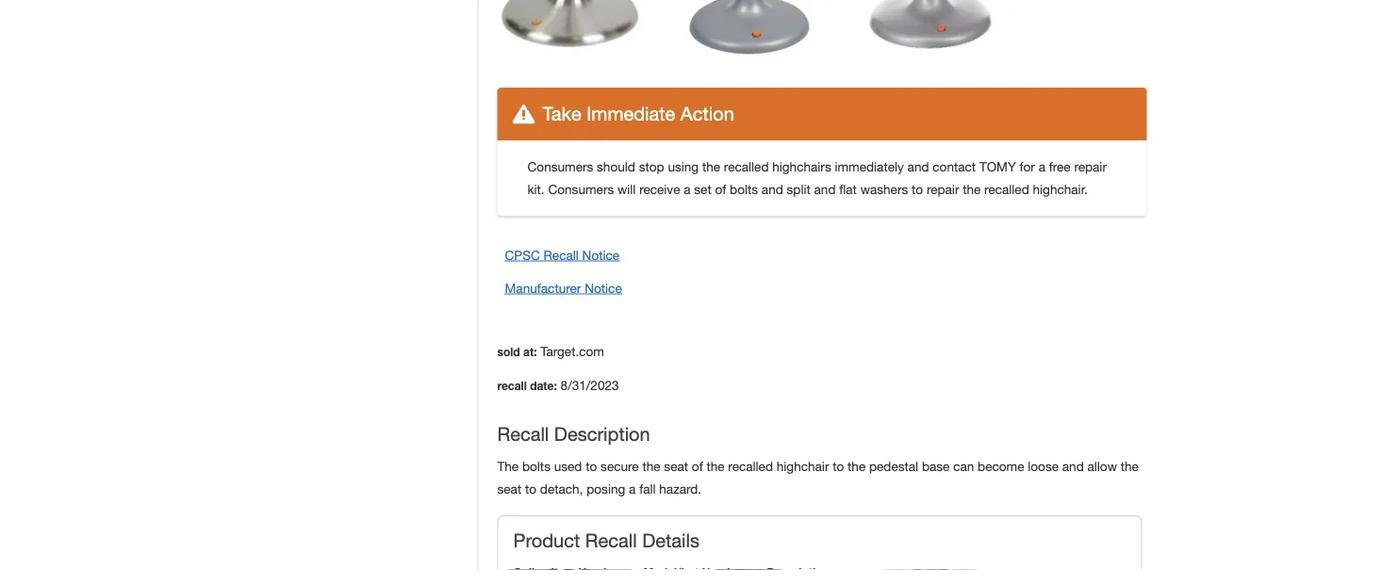 Task type: vqa. For each thing, say whether or not it's contained in the screenshot.
smoothly
no



Task type: describe. For each thing, give the bounding box(es) containing it.
cpsc recall notice
[[505, 248, 620, 263]]

should
[[597, 159, 636, 175]]

posing
[[587, 482, 626, 497]]

to right highchair
[[833, 459, 845, 474]]

a inside the bolts used to secure the seat of the recalled highchair to the pedestal base can become loose and allow the seat to detach, posing a fall hazard.
[[629, 482, 636, 497]]

stop
[[639, 159, 665, 175]]

product recall details
[[514, 530, 700, 552]]

flair highchair grn/wht image
[[664, 0, 826, 56]]

manufacturer
[[505, 281, 581, 296]]

highchair
[[777, 459, 830, 474]]

0 horizontal spatial seat
[[498, 482, 522, 497]]

product
[[514, 530, 580, 552]]

bolts inside the bolts used to secure the seat of the recalled highchair to the pedestal base can become loose and allow the seat to detach, posing a fall hazard.
[[523, 459, 551, 474]]

to right used
[[586, 459, 597, 474]]

sold at: target.com
[[498, 344, 605, 359]]

recall description
[[498, 423, 651, 446]]

0 vertical spatial consumers
[[528, 159, 594, 175]]

cpsc recall notice link
[[505, 248, 620, 263]]

base
[[923, 459, 950, 474]]

flair  highchair wht/org image
[[498, 0, 646, 56]]

sold
[[498, 346, 520, 359]]

cpsc
[[505, 248, 540, 263]]

and left contact on the top right
[[908, 159, 930, 175]]

details
[[643, 530, 700, 552]]

can
[[954, 459, 975, 474]]

of inside the bolts used to secure the seat of the recalled highchair to the pedestal base can become loose and allow the seat to detach, posing a fall hazard.
[[692, 459, 703, 474]]

washers
[[861, 182, 909, 197]]

and inside the bolts used to secure the seat of the recalled highchair to the pedestal base can become loose and allow the seat to detach, posing a fall hazard.
[[1063, 459, 1085, 474]]

set
[[695, 182, 712, 197]]

become
[[978, 459, 1025, 474]]

to left detach,
[[525, 482, 537, 497]]

recall for cpsc
[[544, 248, 579, 263]]

contact
[[933, 159, 976, 175]]

the bolts used to secure the seat of the recalled highchair to the pedestal base can become loose and allow the seat to detach, posing a fall hazard.
[[498, 459, 1139, 497]]

kit.
[[528, 182, 545, 197]]

recall date: 8/31/2023
[[498, 378, 619, 393]]

1 horizontal spatial repair
[[1075, 159, 1107, 175]]

1 vertical spatial notice
[[585, 281, 622, 296]]

the left highchair
[[707, 459, 725, 474]]

consumers should stop using the recalled highchairs immediately and contact tomy for a free repair kit. consumers will receive a set of bolts and split and flat washers to repair the recalled highchair.
[[528, 159, 1107, 197]]

secure
[[601, 459, 639, 474]]

the
[[498, 459, 519, 474]]

of inside consumers should stop using the recalled highchairs immediately and contact tomy for a free repair kit. consumers will receive a set of bolts and split and flat washers to repair the recalled highchair.
[[716, 182, 727, 197]]

8/31/2023
[[561, 378, 619, 393]]



Task type: locate. For each thing, give the bounding box(es) containing it.
1 horizontal spatial a
[[684, 182, 691, 197]]

detach,
[[540, 482, 583, 497]]

receive
[[640, 182, 681, 197]]

bolts
[[730, 182, 759, 197], [523, 459, 551, 474]]

description
[[555, 423, 651, 446]]

recall for product
[[586, 530, 637, 552]]

notice
[[583, 248, 620, 263], [585, 281, 622, 296]]

repair
[[1075, 159, 1107, 175], [927, 182, 960, 197]]

manufacturer notice
[[505, 281, 622, 296]]

1 vertical spatial bolts
[[523, 459, 551, 474]]

the right allow at right bottom
[[1121, 459, 1139, 474]]

0 vertical spatial notice
[[583, 248, 620, 263]]

0 horizontal spatial a
[[629, 482, 636, 497]]

hazard.
[[660, 482, 702, 497]]

target.com
[[541, 344, 605, 359]]

2 vertical spatial a
[[629, 482, 636, 497]]

recalled left highchair
[[729, 459, 774, 474]]

of right set
[[716, 182, 727, 197]]

to right the washers
[[912, 182, 924, 197]]

tomy
[[980, 159, 1017, 175]]

seat
[[664, 459, 689, 474], [498, 482, 522, 497]]

for
[[1020, 159, 1036, 175]]

0 horizontal spatial of
[[692, 459, 703, 474]]

manufacturer notice link
[[505, 281, 622, 296]]

recalled
[[724, 159, 769, 175], [985, 182, 1030, 197], [729, 459, 774, 474]]

highchair.
[[1033, 182, 1088, 197]]

free
[[1050, 159, 1071, 175]]

2 horizontal spatial a
[[1039, 159, 1046, 175]]

of
[[716, 182, 727, 197], [692, 459, 703, 474]]

seat down the
[[498, 482, 522, 497]]

2 vertical spatial recall
[[586, 530, 637, 552]]

highchairs
[[773, 159, 832, 175]]

recalled down tomy
[[985, 182, 1030, 197]]

split
[[787, 182, 811, 197]]

bolts right the
[[523, 459, 551, 474]]

a
[[1039, 159, 1046, 175], [684, 182, 691, 197], [629, 482, 636, 497]]

action
[[681, 103, 735, 125]]

0 horizontal spatial repair
[[927, 182, 960, 197]]

of up hazard.
[[692, 459, 703, 474]]

1 horizontal spatial bolts
[[730, 182, 759, 197]]

1 vertical spatial recall
[[498, 423, 549, 446]]

1 vertical spatial recalled
[[985, 182, 1030, 197]]

pedestal
[[870, 459, 919, 474]]

repair right free
[[1075, 159, 1107, 175]]

0 vertical spatial recall
[[544, 248, 579, 263]]

and
[[908, 159, 930, 175], [762, 182, 784, 197], [815, 182, 836, 197], [1063, 459, 1085, 474]]

will
[[618, 182, 636, 197]]

0 vertical spatial repair
[[1075, 159, 1107, 175]]

recall
[[498, 379, 527, 393]]

to inside consumers should stop using the recalled highchairs immediately and contact tomy for a free repair kit. consumers will receive a set of bolts and split and flat washers to repair the recalled highchair.
[[912, 182, 924, 197]]

consumers
[[528, 159, 594, 175], [548, 182, 614, 197]]

consumers up kit.
[[528, 159, 594, 175]]

the
[[703, 159, 721, 175], [963, 182, 981, 197], [643, 459, 661, 474], [707, 459, 725, 474], [848, 459, 866, 474], [1121, 459, 1139, 474]]

2 vertical spatial recalled
[[729, 459, 774, 474]]

recalled inside the bolts used to secure the seat of the recalled highchair to the pedestal base can become loose and allow the seat to detach, posing a fall hazard.
[[729, 459, 774, 474]]

recall up manufacturer notice
[[544, 248, 579, 263]]

date:
[[530, 379, 557, 393]]

0 vertical spatial seat
[[664, 459, 689, 474]]

the up set
[[703, 159, 721, 175]]

recalled left "highchairs"
[[724, 159, 769, 175]]

the up fall
[[643, 459, 661, 474]]

repair down contact on the top right
[[927, 182, 960, 197]]

1 vertical spatial of
[[692, 459, 703, 474]]

the down contact on the top right
[[963, 182, 981, 197]]

recall down posing
[[586, 530, 637, 552]]

loose
[[1029, 459, 1059, 474]]

1 vertical spatial seat
[[498, 482, 522, 497]]

0 vertical spatial of
[[716, 182, 727, 197]]

consumers down should
[[548, 182, 614, 197]]

and left split
[[762, 182, 784, 197]]

flat
[[840, 182, 857, 197]]

a left set
[[684, 182, 691, 197]]

fall
[[640, 482, 656, 497]]

1 vertical spatial repair
[[927, 182, 960, 197]]

a left fall
[[629, 482, 636, 497]]

1 vertical spatial a
[[684, 182, 691, 197]]

recall
[[544, 248, 579, 263], [498, 423, 549, 446], [586, 530, 637, 552]]

1 horizontal spatial seat
[[664, 459, 689, 474]]

allow
[[1088, 459, 1118, 474]]

0 vertical spatial recalled
[[724, 159, 769, 175]]

0 horizontal spatial bolts
[[523, 459, 551, 474]]

a right 'for'
[[1039, 159, 1046, 175]]

immediate
[[587, 103, 676, 125]]

0 vertical spatial bolts
[[730, 182, 759, 197]]

1 horizontal spatial of
[[716, 182, 727, 197]]

take immediate action
[[543, 103, 735, 125]]

flair highchair gray/grn image
[[845, 0, 1007, 56]]

take
[[543, 103, 582, 125]]

to
[[912, 182, 924, 197], [586, 459, 597, 474], [833, 459, 845, 474], [525, 482, 537, 497]]

0 vertical spatial a
[[1039, 159, 1046, 175]]

immediately
[[835, 159, 904, 175]]

bolts right set
[[730, 182, 759, 197]]

the left pedestal at the right
[[848, 459, 866, 474]]

seat up hazard.
[[664, 459, 689, 474]]

notice down cpsc recall notice
[[585, 281, 622, 296]]

and left flat
[[815, 182, 836, 197]]

using
[[668, 159, 699, 175]]

1 vertical spatial consumers
[[548, 182, 614, 197]]

notice up manufacturer notice
[[583, 248, 620, 263]]

at:
[[524, 346, 537, 359]]

recall up the
[[498, 423, 549, 446]]

used
[[554, 459, 582, 474]]

and left allow at right bottom
[[1063, 459, 1085, 474]]

bolts inside consumers should stop using the recalled highchairs immediately and contact tomy for a free repair kit. consumers will receive a set of bolts and split and flat washers to repair the recalled highchair.
[[730, 182, 759, 197]]



